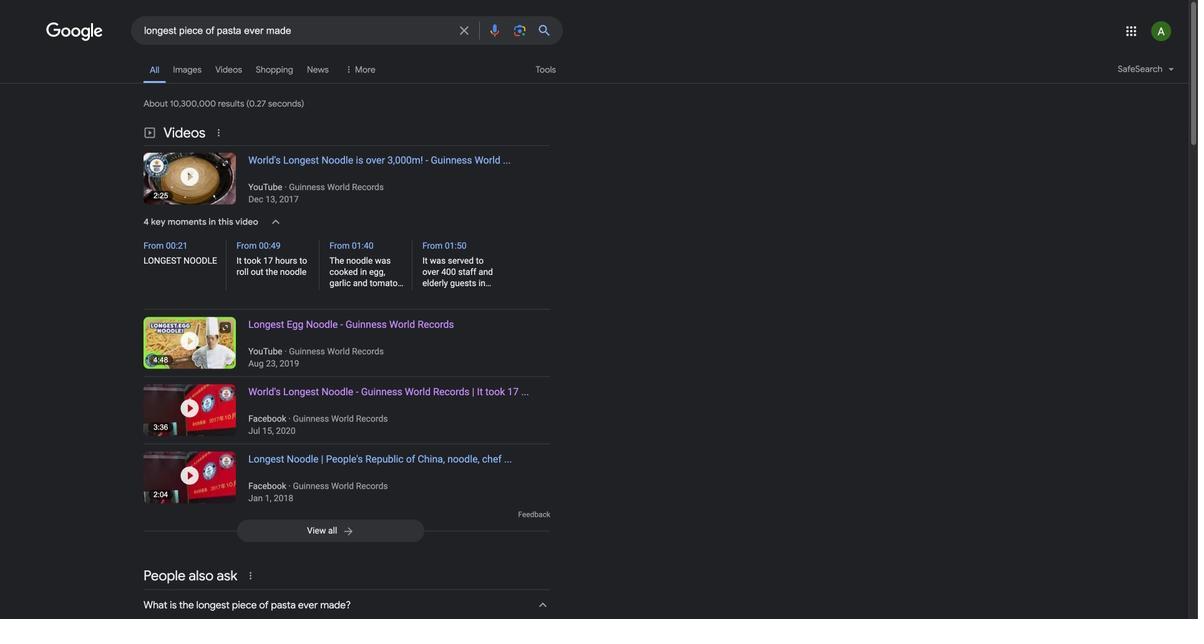 Task type: describe. For each thing, give the bounding box(es) containing it.
3 heading from the top
[[236, 385, 551, 437]]

4 heading from the top
[[236, 452, 551, 504]]

Search text field
[[144, 24, 449, 39]]



Task type: vqa. For each thing, say whether or not it's contained in the screenshot.
navigation on the top of page
yes



Task type: locate. For each thing, give the bounding box(es) containing it.
heading
[[236, 153, 551, 205], [236, 317, 551, 369], [236, 385, 551, 437], [236, 452, 551, 504]]

navigation
[[0, 55, 1189, 91]]

google image
[[46, 22, 104, 41]]

None search field
[[0, 16, 563, 45]]

search by image image
[[513, 23, 528, 38]]

1 heading from the top
[[236, 153, 551, 205]]

2 heading from the top
[[236, 317, 551, 369]]

search by voice image
[[488, 23, 503, 38]]



